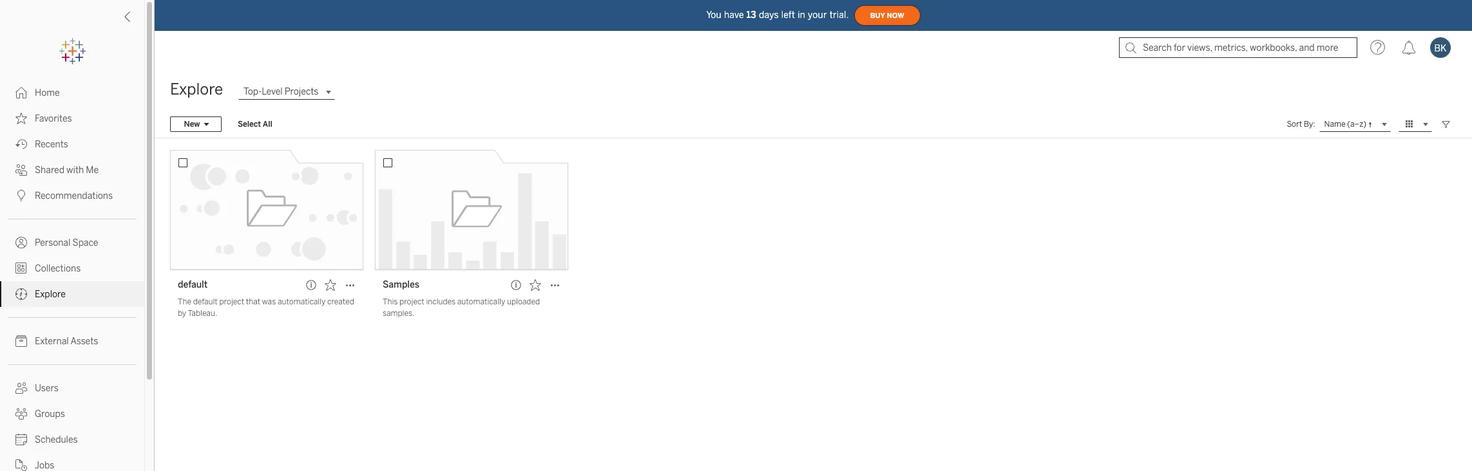 Task type: locate. For each thing, give the bounding box(es) containing it.
explore down the collections
[[35, 289, 66, 300]]

left
[[782, 9, 795, 20]]

all
[[263, 120, 272, 129]]

automatically
[[278, 298, 326, 307], [457, 298, 505, 307]]

projects
[[285, 86, 319, 97]]

default up the
[[178, 280, 208, 291]]

project up samples.
[[400, 298, 425, 307]]

default up "tableau."
[[193, 298, 218, 307]]

favorites link
[[0, 106, 144, 131]]

me
[[86, 165, 99, 176]]

top-level projects
[[244, 86, 319, 97]]

personal space
[[35, 238, 98, 249]]

samples
[[383, 280, 420, 291]]

automatically right was
[[278, 298, 326, 307]]

schedules link
[[0, 427, 144, 453]]

project inside the default project that was automatically created by tableau.
[[219, 298, 244, 307]]

you
[[707, 9, 722, 20]]

groups
[[35, 409, 65, 420]]

recents link
[[0, 131, 144, 157]]

0 vertical spatial explore
[[170, 80, 223, 99]]

1 horizontal spatial automatically
[[457, 298, 505, 307]]

assets
[[70, 336, 98, 347]]

automatically right includes on the bottom
[[457, 298, 505, 307]]

home
[[35, 88, 60, 99]]

this project includes automatically uploaded samples.
[[383, 298, 540, 318]]

main navigation. press the up and down arrow keys to access links. element
[[0, 80, 144, 472]]

days
[[759, 9, 779, 20]]

name (a–z) button
[[1320, 117, 1391, 132]]

tableau.
[[188, 309, 217, 318]]

external
[[35, 336, 69, 347]]

automatically inside the default project that was automatically created by tableau.
[[278, 298, 326, 307]]

1 automatically from the left
[[278, 298, 326, 307]]

1 horizontal spatial project
[[400, 298, 425, 307]]

the
[[178, 298, 191, 307]]

select
[[238, 120, 261, 129]]

0 horizontal spatial explore
[[35, 289, 66, 300]]

collections
[[35, 264, 81, 275]]

trial.
[[830, 9, 849, 20]]

project left that
[[219, 298, 244, 307]]

grid view image
[[1404, 119, 1416, 130]]

project
[[219, 298, 244, 307], [400, 298, 425, 307]]

personal
[[35, 238, 70, 249]]

name
[[1325, 119, 1346, 128]]

1 vertical spatial default
[[193, 298, 218, 307]]

0 horizontal spatial project
[[219, 298, 244, 307]]

2 project from the left
[[400, 298, 425, 307]]

top-
[[244, 86, 262, 97]]

uploaded
[[507, 298, 540, 307]]

default
[[178, 280, 208, 291], [193, 298, 218, 307]]

1 project from the left
[[219, 298, 244, 307]]

1 vertical spatial explore
[[35, 289, 66, 300]]

explore
[[170, 80, 223, 99], [35, 289, 66, 300]]

0 horizontal spatial automatically
[[278, 298, 326, 307]]

2 automatically from the left
[[457, 298, 505, 307]]

samples image
[[375, 150, 568, 270]]

explore up new popup button
[[170, 80, 223, 99]]



Task type: vqa. For each thing, say whether or not it's contained in the screenshot.
Parallel corresponding to Oct 18, 2023, 11:00 PM
no



Task type: describe. For each thing, give the bounding box(es) containing it.
(a–z)
[[1348, 119, 1367, 128]]

collections link
[[0, 256, 144, 282]]

Search for views, metrics, workbooks, and more text field
[[1119, 37, 1358, 58]]

your
[[808, 9, 827, 20]]

external assets
[[35, 336, 98, 347]]

0 vertical spatial default
[[178, 280, 208, 291]]

shared with me link
[[0, 157, 144, 183]]

groups link
[[0, 402, 144, 427]]

select all
[[238, 120, 272, 129]]

samples.
[[383, 309, 414, 318]]

space
[[73, 238, 98, 249]]

external assets link
[[0, 329, 144, 354]]

new
[[184, 120, 200, 129]]

recommendations
[[35, 191, 113, 202]]

default image
[[170, 150, 363, 270]]

was
[[262, 298, 276, 307]]

sort
[[1287, 120, 1303, 129]]

shared
[[35, 165, 64, 176]]

top-level projects button
[[238, 84, 335, 100]]

schedules
[[35, 435, 78, 446]]

13
[[747, 9, 757, 20]]

created
[[327, 298, 354, 307]]

project inside this project includes automatically uploaded samples.
[[400, 298, 425, 307]]

new button
[[170, 117, 222, 132]]

by:
[[1304, 120, 1316, 129]]

default inside the default project that was automatically created by tableau.
[[193, 298, 218, 307]]

have
[[724, 9, 744, 20]]

users link
[[0, 376, 144, 402]]

select all button
[[229, 117, 281, 132]]

this
[[383, 298, 398, 307]]

explore inside main navigation. press the up and down arrow keys to access links. element
[[35, 289, 66, 300]]

recents
[[35, 139, 68, 150]]

explore link
[[0, 282, 144, 307]]

now
[[887, 11, 905, 20]]

includes
[[426, 298, 456, 307]]

name (a–z)
[[1325, 119, 1367, 128]]

buy now
[[870, 11, 905, 20]]

buy now button
[[854, 5, 921, 26]]

buy
[[870, 11, 885, 20]]

1 horizontal spatial explore
[[170, 80, 223, 99]]

shared with me
[[35, 165, 99, 176]]

that
[[246, 298, 260, 307]]

personal space link
[[0, 230, 144, 256]]

automatically inside this project includes automatically uploaded samples.
[[457, 298, 505, 307]]

with
[[66, 165, 84, 176]]

home link
[[0, 80, 144, 106]]

users
[[35, 383, 59, 394]]

sort by:
[[1287, 120, 1316, 129]]

in
[[798, 9, 806, 20]]

recommendations link
[[0, 183, 144, 209]]

favorites
[[35, 113, 72, 124]]

navigation panel element
[[0, 39, 144, 472]]

the default project that was automatically created by tableau.
[[178, 298, 354, 318]]

by
[[178, 309, 186, 318]]

level
[[262, 86, 283, 97]]

you have 13 days left in your trial.
[[707, 9, 849, 20]]



